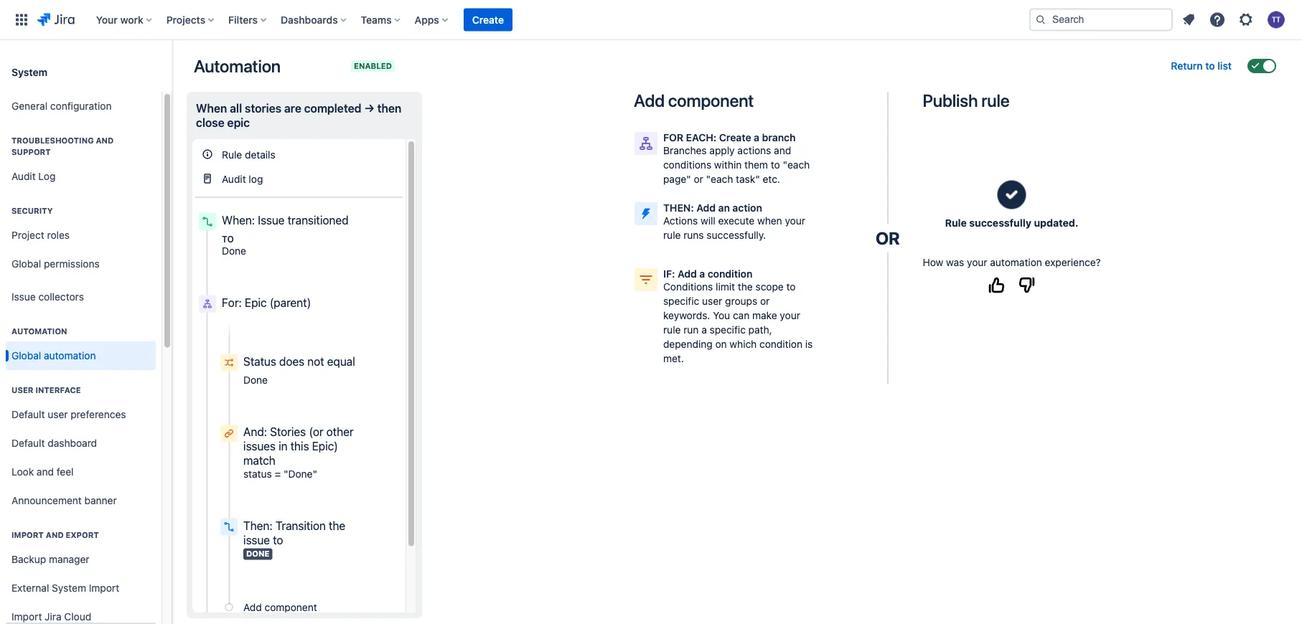 Task type: describe. For each thing, give the bounding box(es) containing it.
appswitcher icon image
[[13, 11, 30, 28]]

import inside external system import link
[[89, 583, 119, 594]]

then
[[377, 102, 402, 115]]

then:
[[663, 202, 694, 214]]

each:
[[686, 132, 717, 144]]

to inside for each: create a branch branches apply actions and conditions within them to "each page" or "each task" etc.
[[771, 159, 780, 171]]

1 horizontal spatial add component
[[634, 90, 754, 111]]

satisfied image
[[985, 274, 1008, 297]]

global automation
[[11, 350, 96, 362]]

general configuration link
[[6, 92, 156, 121]]

(parent)
[[270, 296, 311, 309]]

the inside if: add a condition conditions limit the scope to specific user groups or keywords. you can make your rule run a specific path, depending on which condition is met.
[[738, 281, 753, 293]]

a inside for each: create a branch branches apply actions and conditions within them to "each page" or "each task" etc.
[[754, 132, 759, 144]]

=
[[275, 468, 281, 480]]

done for when:
[[222, 245, 246, 257]]

will
[[701, 215, 716, 227]]

depending
[[663, 338, 713, 350]]

user interface group
[[6, 370, 156, 520]]

dislike image
[[1015, 274, 1038, 297]]

action
[[732, 202, 762, 214]]

page"
[[663, 173, 691, 185]]

done inside then: transition the issue to done
[[246, 549, 269, 559]]

within
[[714, 159, 742, 171]]

all
[[230, 102, 242, 115]]

add inside button
[[243, 602, 262, 614]]

apply
[[709, 145, 735, 156]]

import for import jira cloud
[[11, 611, 42, 623]]

equal
[[327, 355, 355, 368]]

search image
[[1035, 14, 1047, 25]]

default user preferences link
[[6, 401, 156, 429]]

2 vertical spatial a
[[701, 324, 707, 336]]

projects button
[[162, 8, 220, 31]]

security
[[11, 206, 53, 216]]

updated.
[[1034, 217, 1079, 229]]

project
[[11, 229, 44, 241]]

limit
[[716, 281, 735, 293]]

help image
[[1209, 11, 1226, 28]]

0 vertical spatial component
[[668, 90, 754, 111]]

you
[[713, 310, 730, 322]]

dashboards
[[281, 14, 338, 25]]

and:
[[243, 425, 267, 439]]

1 horizontal spatial automation
[[194, 56, 281, 76]]

project roles
[[11, 229, 70, 241]]

add component inside add component button
[[243, 602, 317, 614]]

add component button
[[217, 595, 403, 620]]

create inside for each: create a branch branches apply actions and conditions within them to "each page" or "each task" etc.
[[719, 132, 751, 144]]

backup manager
[[11, 554, 89, 566]]

your work
[[96, 14, 143, 25]]

issues
[[243, 440, 276, 453]]

add up for
[[634, 90, 665, 111]]

enabled
[[354, 61, 392, 70]]

global permissions link
[[6, 250, 156, 279]]

for: epic (parent) button
[[195, 292, 403, 319]]

this
[[290, 440, 309, 453]]

then:
[[243, 519, 273, 533]]

user
[[11, 386, 33, 395]]

add inside "then: add an action actions will execute when your rule runs successfully."
[[696, 202, 716, 214]]

if:
[[663, 268, 675, 280]]

issue collectors
[[11, 291, 84, 303]]

branch
[[762, 132, 796, 144]]

and for import and export
[[46, 531, 64, 540]]

general
[[11, 100, 47, 112]]

apps
[[415, 14, 439, 25]]

teams
[[361, 14, 392, 25]]

path,
[[748, 324, 772, 336]]

1 vertical spatial "each
[[706, 173, 733, 185]]

return
[[1171, 60, 1203, 72]]

status
[[243, 468, 272, 480]]

export
[[66, 531, 99, 540]]

then: transition the issue to done
[[243, 519, 345, 559]]

how
[[923, 256, 943, 268]]

met.
[[663, 353, 684, 365]]

transitioned
[[288, 214, 349, 227]]

rule for rule successfully updated.
[[945, 217, 967, 229]]

rule for rule details
[[222, 148, 242, 160]]

if: add a condition conditions limit the scope to specific user groups or keywords. you can make your rule run a specific path, depending on which condition is met.
[[663, 268, 813, 365]]

issue
[[243, 533, 270, 547]]

your profile and settings image
[[1268, 11, 1285, 28]]

task"
[[736, 173, 760, 185]]

project roles link
[[6, 221, 156, 250]]

add inside if: add a condition conditions limit the scope to specific user groups or keywords. you can make your rule run a specific path, depending on which condition is met.
[[678, 268, 697, 280]]

stories
[[270, 425, 306, 439]]

experience?
[[1045, 256, 1101, 268]]

done for status
[[243, 374, 268, 386]]

close
[[196, 116, 224, 130]]

return to list
[[1171, 60, 1232, 72]]

general configuration
[[11, 100, 112, 112]]

automation inside group
[[11, 327, 67, 336]]

then: add an action actions will execute when your rule runs successfully.
[[663, 202, 805, 241]]

epic)
[[312, 440, 338, 453]]

keywords.
[[663, 310, 710, 322]]

1 vertical spatial a
[[699, 268, 705, 280]]

can
[[733, 310, 750, 322]]

banner containing your work
[[0, 0, 1302, 40]]

to inside button
[[1205, 60, 1215, 72]]

when
[[757, 215, 782, 227]]

successfully
[[969, 217, 1031, 229]]

to inside if: add a condition conditions limit the scope to specific user groups or keywords. you can make your rule run a specific path, depending on which condition is met.
[[786, 281, 796, 293]]

publish rule
[[923, 90, 1010, 111]]

transition
[[276, 519, 326, 533]]

details
[[245, 148, 275, 160]]

1 horizontal spatial specific
[[710, 324, 746, 336]]

jira
[[45, 611, 61, 623]]

global for global permissions
[[11, 258, 41, 270]]

for:
[[222, 296, 242, 309]]

dashboards button
[[276, 8, 352, 31]]

banner
[[84, 495, 117, 507]]

issue collectors link
[[6, 283, 156, 312]]



Task type: vqa. For each thing, say whether or not it's contained in the screenshot.
2nd You're from the bottom of the page
no



Task type: locate. For each thing, give the bounding box(es) containing it.
default down user
[[11, 409, 45, 421]]

global inside security group
[[11, 258, 41, 270]]

1 vertical spatial specific
[[710, 324, 746, 336]]

1 horizontal spatial condition
[[759, 338, 803, 350]]

0 vertical spatial default
[[11, 409, 45, 421]]

support
[[11, 148, 51, 157]]

component inside button
[[265, 602, 317, 614]]

0 vertical spatial automation
[[990, 256, 1042, 268]]

0 horizontal spatial rule
[[222, 148, 242, 160]]

automation group
[[6, 312, 156, 375]]

rule inside if: add a condition conditions limit the scope to specific user groups or keywords. you can make your rule run a specific path, depending on which condition is met.
[[663, 324, 681, 336]]

0 horizontal spatial specific
[[663, 295, 699, 307]]

etc.
[[763, 173, 780, 185]]

automation inside group
[[44, 350, 96, 362]]

1 horizontal spatial audit
[[222, 173, 246, 185]]

issue right when:
[[258, 214, 285, 227]]

1 vertical spatial automation
[[44, 350, 96, 362]]

does
[[279, 355, 304, 368]]

publish
[[923, 90, 978, 111]]

1 horizontal spatial create
[[719, 132, 751, 144]]

cloud
[[64, 611, 91, 623]]

default for default dashboard
[[11, 438, 45, 449]]

component down then: transition the issue to done
[[265, 602, 317, 614]]

import up import jira cloud link
[[89, 583, 119, 594]]

troubleshooting and support
[[11, 136, 114, 157]]

0 vertical spatial a
[[754, 132, 759, 144]]

an
[[718, 202, 730, 214]]

announcement banner link
[[6, 487, 156, 515]]

default user preferences
[[11, 409, 126, 421]]

2 global from the top
[[11, 350, 41, 362]]

add component down then: transition the issue to done
[[243, 602, 317, 614]]

import left the jira
[[11, 611, 42, 623]]

rule inside button
[[222, 148, 242, 160]]

a right run
[[701, 324, 707, 336]]

your inside "then: add an action actions will execute when your rule runs successfully."
[[785, 215, 805, 227]]

create
[[472, 14, 504, 25], [719, 132, 751, 144]]

for each: create a branch branches apply actions and conditions within them to "each page" or "each task" etc.
[[663, 132, 810, 185]]

rule up was
[[945, 217, 967, 229]]

audit log link
[[6, 162, 156, 191]]

and up backup manager
[[46, 531, 64, 540]]

automation up interface
[[44, 350, 96, 362]]

rule details
[[222, 148, 275, 160]]

1 vertical spatial the
[[329, 519, 345, 533]]

default for default user preferences
[[11, 409, 45, 421]]

projects
[[166, 14, 205, 25]]

to inside then: transition the issue to done
[[273, 533, 283, 547]]

for: epic (parent)
[[222, 296, 311, 309]]

stories
[[245, 102, 281, 115]]

create right apps popup button
[[472, 14, 504, 25]]

1 horizontal spatial component
[[668, 90, 754, 111]]

2 vertical spatial your
[[780, 310, 800, 322]]

notifications image
[[1180, 11, 1197, 28]]

your right make
[[780, 310, 800, 322]]

scope
[[755, 281, 784, 293]]

is
[[805, 338, 813, 350]]

and inside troubleshooting and support
[[96, 136, 114, 145]]

condition
[[708, 268, 753, 280], [759, 338, 803, 350]]

audit left log
[[222, 173, 246, 185]]

audit log
[[11, 171, 56, 182]]

1 vertical spatial user
[[48, 409, 68, 421]]

system
[[11, 66, 47, 78], [52, 583, 86, 594]]

your
[[96, 14, 118, 25]]

create inside button
[[472, 14, 504, 25]]

issue left collectors
[[11, 291, 36, 303]]

global up user
[[11, 350, 41, 362]]

a up conditions
[[699, 268, 705, 280]]

→
[[364, 102, 375, 115]]

import for import and export
[[11, 531, 44, 540]]

global inside the automation group
[[11, 350, 41, 362]]

and inside "group"
[[46, 531, 64, 540]]

external
[[11, 583, 49, 594]]

rule successfully updated.
[[945, 217, 1079, 229]]

and inside "user interface" group
[[37, 466, 54, 478]]

0 vertical spatial or
[[694, 173, 703, 185]]

audit for audit log
[[11, 171, 36, 182]]

in
[[279, 440, 287, 453]]

specific down "you"
[[710, 324, 746, 336]]

1 horizontal spatial "each
[[783, 159, 810, 171]]

specific up keywords.
[[663, 295, 699, 307]]

1 global from the top
[[11, 258, 41, 270]]

"each
[[783, 159, 810, 171], [706, 173, 733, 185]]

automation up global automation
[[11, 327, 67, 336]]

import and export
[[11, 531, 99, 540]]

issue inside when: issue transitioned to done
[[258, 214, 285, 227]]

add down issue
[[243, 602, 262, 614]]

look and feel
[[11, 466, 74, 478]]

1 horizontal spatial issue
[[258, 214, 285, 227]]

your right when
[[785, 215, 805, 227]]

0 vertical spatial user
[[702, 295, 722, 307]]

done inside status does not equal done
[[243, 374, 268, 386]]

import up backup
[[11, 531, 44, 540]]

2 vertical spatial import
[[11, 611, 42, 623]]

automation
[[990, 256, 1042, 268], [44, 350, 96, 362]]

2 vertical spatial done
[[246, 549, 269, 559]]

default
[[11, 409, 45, 421], [11, 438, 45, 449]]

and: stories (or other issues in this epic) match status = "done"
[[243, 425, 354, 480]]

"each down within
[[706, 173, 733, 185]]

user down interface
[[48, 409, 68, 421]]

actions
[[737, 145, 771, 156]]

add
[[634, 90, 665, 111], [696, 202, 716, 214], [678, 268, 697, 280], [243, 602, 262, 614]]

epic
[[245, 296, 267, 309]]

automation up all
[[194, 56, 281, 76]]

and for look and feel
[[37, 466, 54, 478]]

done inside when: issue transitioned to done
[[222, 245, 246, 257]]

audit log button
[[195, 167, 403, 191]]

0 vertical spatial done
[[222, 245, 246, 257]]

1 vertical spatial global
[[11, 350, 41, 362]]

and for troubleshooting and support
[[96, 136, 114, 145]]

0 vertical spatial rule
[[222, 148, 242, 160]]

0 vertical spatial your
[[785, 215, 805, 227]]

run
[[683, 324, 699, 336]]

"each down branch
[[783, 159, 810, 171]]

0 vertical spatial "each
[[783, 159, 810, 171]]

the up groups
[[738, 281, 753, 293]]

branches
[[663, 145, 707, 156]]

import jira cloud
[[11, 611, 91, 623]]

1 horizontal spatial rule
[[945, 217, 967, 229]]

or down conditions
[[694, 173, 703, 185]]

0 vertical spatial import
[[11, 531, 44, 540]]

user inside if: add a condition conditions limit the scope to specific user groups or keywords. you can make your rule run a specific path, depending on which condition is met.
[[702, 295, 722, 307]]

1 horizontal spatial system
[[52, 583, 86, 594]]

interface
[[35, 386, 81, 395]]

import
[[11, 531, 44, 540], [89, 583, 119, 594], [11, 611, 42, 623]]

and down configuration
[[96, 136, 114, 145]]

user inside group
[[48, 409, 68, 421]]

permissions
[[44, 258, 100, 270]]

for
[[663, 132, 683, 144]]

2 default from the top
[[11, 438, 45, 449]]

done down issue
[[246, 549, 269, 559]]

0 vertical spatial add component
[[634, 90, 754, 111]]

1 vertical spatial issue
[[11, 291, 36, 303]]

add up will
[[696, 202, 716, 214]]

0 vertical spatial issue
[[258, 214, 285, 227]]

jira image
[[37, 11, 74, 28], [37, 11, 74, 28]]

banner
[[0, 0, 1302, 40]]

default up look
[[11, 438, 45, 449]]

system up general
[[11, 66, 47, 78]]

completed
[[304, 102, 361, 115]]

system up import jira cloud link
[[52, 583, 86, 594]]

condition up limit
[[708, 268, 753, 280]]

1 vertical spatial your
[[967, 256, 987, 268]]

preferences
[[71, 409, 126, 421]]

1 vertical spatial rule
[[663, 229, 681, 241]]

manager
[[49, 554, 89, 566]]

automation up dislike image
[[990, 256, 1042, 268]]

automation
[[194, 56, 281, 76], [11, 327, 67, 336]]

a up the actions at the top of the page
[[754, 132, 759, 144]]

status does not equal done
[[243, 355, 355, 386]]

dashboard
[[48, 438, 97, 449]]

0 horizontal spatial automation
[[11, 327, 67, 336]]

0 vertical spatial the
[[738, 281, 753, 293]]

filters button
[[224, 8, 272, 31]]

sidebar navigation image
[[156, 57, 188, 86]]

return to list button
[[1162, 55, 1240, 78]]

collectors
[[38, 291, 84, 303]]

user up "you"
[[702, 295, 722, 307]]

1 horizontal spatial user
[[702, 295, 722, 307]]

0 vertical spatial automation
[[194, 56, 281, 76]]

to
[[1205, 60, 1215, 72], [771, 159, 780, 171], [786, 281, 796, 293], [273, 533, 283, 547]]

your
[[785, 215, 805, 227], [967, 256, 987, 268], [780, 310, 800, 322]]

0 horizontal spatial component
[[265, 602, 317, 614]]

1 vertical spatial import
[[89, 583, 119, 594]]

0 horizontal spatial automation
[[44, 350, 96, 362]]

1 vertical spatial add component
[[243, 602, 317, 614]]

global for global automation
[[11, 350, 41, 362]]

them
[[744, 159, 768, 171]]

announcement banner
[[11, 495, 117, 507]]

rule right publish
[[981, 90, 1010, 111]]

"done"
[[284, 468, 317, 480]]

0 vertical spatial global
[[11, 258, 41, 270]]

security group
[[6, 191, 156, 283]]

1 vertical spatial create
[[719, 132, 751, 144]]

component up each:
[[668, 90, 754, 111]]

0 horizontal spatial or
[[694, 173, 703, 185]]

or inside if: add a condition conditions limit the scope to specific user groups or keywords. you can make your rule run a specific path, depending on which condition is met.
[[760, 295, 770, 307]]

to
[[222, 234, 234, 244]]

0 vertical spatial specific
[[663, 295, 699, 307]]

1 vertical spatial done
[[243, 374, 268, 386]]

1 default from the top
[[11, 409, 45, 421]]

to right issue
[[273, 533, 283, 547]]

your work button
[[92, 8, 158, 31]]

1 vertical spatial automation
[[11, 327, 67, 336]]

when all stories are completed → then close epic
[[196, 102, 404, 130]]

0 horizontal spatial "each
[[706, 173, 733, 185]]

the inside then: transition the issue to done
[[329, 519, 345, 533]]

0 vertical spatial condition
[[708, 268, 753, 280]]

when
[[196, 102, 227, 115]]

import and export group
[[6, 515, 156, 624]]

to left the list
[[1205, 60, 1215, 72]]

issue inside "link"
[[11, 291, 36, 303]]

rule up audit log
[[222, 148, 242, 160]]

or inside for each: create a branch branches apply actions and conditions within them to "each page" or "each task" etc.
[[694, 173, 703, 185]]

add up conditions
[[678, 268, 697, 280]]

0 horizontal spatial the
[[329, 519, 345, 533]]

0 horizontal spatial condition
[[708, 268, 753, 280]]

work
[[120, 14, 143, 25]]

1 horizontal spatial or
[[760, 295, 770, 307]]

audit inside button
[[222, 173, 246, 185]]

2 vertical spatial rule
[[663, 324, 681, 336]]

0 horizontal spatial create
[[472, 14, 504, 25]]

to right 'scope'
[[786, 281, 796, 293]]

the right transition on the left of the page
[[329, 519, 345, 533]]

Search field
[[1029, 8, 1173, 31]]

and left feel
[[37, 466, 54, 478]]

1 vertical spatial rule
[[945, 217, 967, 229]]

conditions
[[663, 281, 713, 293]]

import inside import jira cloud link
[[11, 611, 42, 623]]

audit left "log"
[[11, 171, 36, 182]]

0 vertical spatial create
[[472, 14, 504, 25]]

audit for audit log
[[222, 173, 246, 185]]

default dashboard link
[[6, 429, 156, 458]]

a
[[754, 132, 759, 144], [699, 268, 705, 280], [701, 324, 707, 336]]

global
[[11, 258, 41, 270], [11, 350, 41, 362]]

0 horizontal spatial user
[[48, 409, 68, 421]]

0 horizontal spatial audit
[[11, 171, 36, 182]]

rule down actions
[[663, 229, 681, 241]]

look
[[11, 466, 34, 478]]

0 horizontal spatial system
[[11, 66, 47, 78]]

was
[[946, 256, 964, 268]]

not
[[307, 355, 324, 368]]

rule inside "then: add an action actions will execute when your rule runs successfully."
[[663, 229, 681, 241]]

your inside if: add a condition conditions limit the scope to specific user groups or keywords. you can make your rule run a specific path, depending on which condition is met.
[[780, 310, 800, 322]]

or up make
[[760, 295, 770, 307]]

global down project
[[11, 258, 41, 270]]

0 horizontal spatial issue
[[11, 291, 36, 303]]

1 vertical spatial system
[[52, 583, 86, 594]]

1 horizontal spatial automation
[[990, 256, 1042, 268]]

1 horizontal spatial the
[[738, 281, 753, 293]]

backup
[[11, 554, 46, 566]]

and down branch
[[774, 145, 791, 156]]

system inside the import and export "group"
[[52, 583, 86, 594]]

0 vertical spatial rule
[[981, 90, 1010, 111]]

1 vertical spatial component
[[265, 602, 317, 614]]

log
[[249, 173, 263, 185]]

1 vertical spatial or
[[760, 295, 770, 307]]

troubleshooting and support group
[[6, 121, 156, 195]]

rule left run
[[663, 324, 681, 336]]

done down to
[[222, 245, 246, 257]]

configuration
[[50, 100, 112, 112]]

to up etc.
[[771, 159, 780, 171]]

external system import
[[11, 583, 119, 594]]

add component
[[634, 90, 754, 111], [243, 602, 317, 614]]

1 vertical spatial condition
[[759, 338, 803, 350]]

other
[[326, 425, 354, 439]]

1 vertical spatial default
[[11, 438, 45, 449]]

settings image
[[1237, 11, 1255, 28]]

primary element
[[9, 0, 1029, 40]]

create up apply
[[719, 132, 751, 144]]

add component up each:
[[634, 90, 754, 111]]

how was your automation experience?
[[923, 256, 1101, 268]]

and inside for each: create a branch branches apply actions and conditions within them to "each page" or "each task" etc.
[[774, 145, 791, 156]]

on
[[715, 338, 727, 350]]

external system import link
[[6, 574, 156, 603]]

roles
[[47, 229, 70, 241]]

audit inside troubleshooting and support group
[[11, 171, 36, 182]]

done down status on the bottom
[[243, 374, 268, 386]]

global permissions
[[11, 258, 100, 270]]

0 vertical spatial system
[[11, 66, 47, 78]]

condition down "path,"
[[759, 338, 803, 350]]

are
[[284, 102, 301, 115]]

0 horizontal spatial add component
[[243, 602, 317, 614]]

your right was
[[967, 256, 987, 268]]



